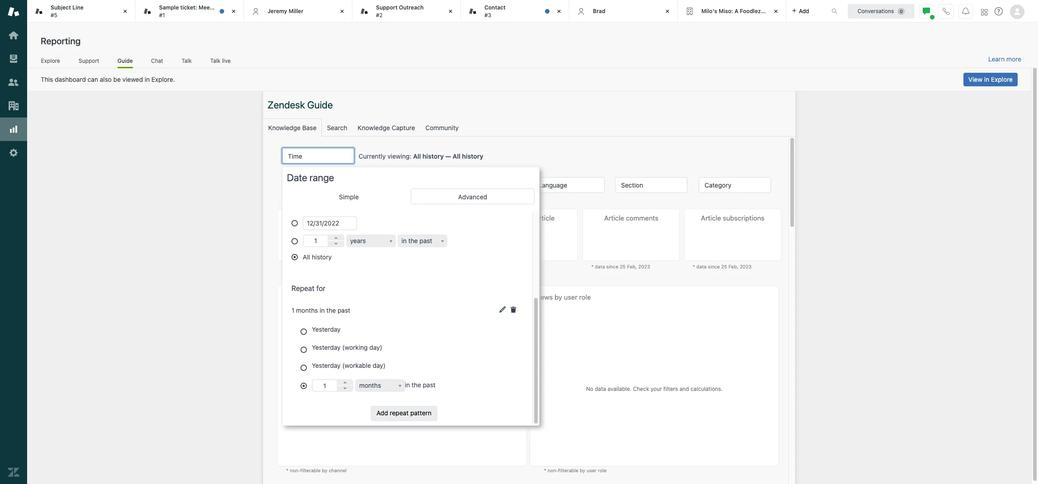 Task type: vqa. For each thing, say whether or not it's contained in the screenshot.
the bottommost "brickmortar"
no



Task type: locate. For each thing, give the bounding box(es) containing it.
ticket:
[[180, 4, 197, 11]]

learn more
[[989, 55, 1022, 63]]

4 tab from the left
[[461, 0, 570, 23]]

reporting image
[[8, 123, 19, 135]]

1 vertical spatial support
[[79, 57, 99, 64]]

1 horizontal spatial talk
[[210, 57, 221, 64]]

talk for talk live
[[210, 57, 221, 64]]

support up the can
[[79, 57, 99, 64]]

in
[[145, 76, 150, 83], [985, 76, 990, 83]]

1 tab from the left
[[27, 0, 136, 23]]

main element
[[0, 0, 27, 484]]

talk
[[182, 57, 192, 64], [210, 57, 221, 64]]

close image left brad
[[555, 7, 564, 16]]

support inside support outreach #2
[[376, 4, 398, 11]]

support
[[376, 4, 398, 11], [79, 57, 99, 64]]

get started image
[[8, 29, 19, 41]]

close image
[[121, 7, 130, 16], [338, 7, 347, 16], [446, 7, 455, 16], [555, 7, 564, 16], [663, 7, 672, 16]]

miller
[[289, 8, 304, 14]]

close image left add dropdown button
[[772, 7, 781, 16]]

live
[[222, 57, 231, 64]]

tab
[[27, 0, 136, 23], [136, 0, 244, 23], [353, 0, 461, 23], [461, 0, 570, 23]]

meet
[[199, 4, 212, 11]]

1 talk from the left
[[182, 57, 192, 64]]

0 horizontal spatial talk
[[182, 57, 192, 64]]

view
[[969, 76, 983, 83]]

#5
[[51, 12, 57, 18]]

1 vertical spatial explore
[[992, 76, 1013, 83]]

sample ticket: meet the ticket #1
[[159, 4, 239, 18]]

guide link
[[118, 57, 133, 68]]

0 horizontal spatial close image
[[229, 7, 238, 16]]

0 horizontal spatial support
[[79, 57, 99, 64]]

0 horizontal spatial in
[[145, 76, 150, 83]]

support for support
[[79, 57, 99, 64]]

subject line #5
[[51, 4, 84, 18]]

2 close image from the left
[[772, 7, 781, 16]]

explore up 'this'
[[41, 57, 60, 64]]

#2
[[376, 12, 383, 18]]

add
[[799, 7, 810, 14]]

conversations button
[[848, 4, 915, 18]]

subsidiary
[[763, 8, 791, 14]]

1 horizontal spatial in
[[985, 76, 990, 83]]

1 horizontal spatial explore
[[992, 76, 1013, 83]]

1 horizontal spatial close image
[[772, 7, 781, 16]]

jeremy miller
[[268, 8, 304, 14]]

in right view on the top of the page
[[985, 76, 990, 83]]

talk left live
[[210, 57, 221, 64]]

jeremy miller tab
[[244, 0, 353, 23]]

talk right 'chat'
[[182, 57, 192, 64]]

close image
[[229, 7, 238, 16], [772, 7, 781, 16]]

2 close image from the left
[[338, 7, 347, 16]]

the
[[214, 4, 222, 11]]

2 talk from the left
[[210, 57, 221, 64]]

0 vertical spatial support
[[376, 4, 398, 11]]

2 tab from the left
[[136, 0, 244, 23]]

close image inside 'tab'
[[229, 7, 238, 16]]

1 close image from the left
[[229, 7, 238, 16]]

close image left #1
[[121, 7, 130, 16]]

customers image
[[8, 76, 19, 88]]

close image right the at the top left
[[229, 7, 238, 16]]

explore inside button
[[992, 76, 1013, 83]]

tab containing sample ticket: meet the ticket
[[136, 0, 244, 23]]

close image left #2
[[338, 7, 347, 16]]

3 tab from the left
[[353, 0, 461, 23]]

#3
[[485, 12, 492, 18]]

close image left the "#3"
[[446, 7, 455, 16]]

miso:
[[719, 8, 734, 14]]

contact #3
[[485, 4, 506, 18]]

explore
[[41, 57, 60, 64], [992, 76, 1013, 83]]

support up #2
[[376, 4, 398, 11]]

close image left milo's
[[663, 7, 672, 16]]

talk live
[[210, 57, 231, 64]]

admin image
[[8, 147, 19, 159]]

close image inside jeremy miller tab
[[338, 7, 347, 16]]

explore down learn more link
[[992, 76, 1013, 83]]

can
[[88, 76, 98, 83]]

zendesk image
[[8, 467, 19, 478]]

support for support outreach #2
[[376, 4, 398, 11]]

guide
[[118, 57, 133, 64]]

0 vertical spatial explore
[[41, 57, 60, 64]]

2 in from the left
[[985, 76, 990, 83]]

in right viewed
[[145, 76, 150, 83]]

5 close image from the left
[[663, 7, 672, 16]]

1 horizontal spatial support
[[376, 4, 398, 11]]

tab containing support outreach
[[353, 0, 461, 23]]

4 close image from the left
[[555, 7, 564, 16]]

explore link
[[41, 57, 60, 67]]

#1
[[159, 12, 165, 18]]



Task type: describe. For each thing, give the bounding box(es) containing it.
brad tab
[[570, 0, 678, 23]]

be
[[113, 76, 121, 83]]

learn more link
[[989, 55, 1022, 63]]

support link
[[78, 57, 100, 67]]

3 close image from the left
[[446, 7, 455, 16]]

chat
[[151, 57, 163, 64]]

viewed
[[123, 76, 143, 83]]

milo's
[[702, 8, 718, 14]]

0 horizontal spatial explore
[[41, 57, 60, 64]]

brad
[[593, 8, 606, 14]]

subject
[[51, 4, 71, 11]]

milo's miso: a foodlez subsidiary
[[702, 8, 791, 14]]

this
[[41, 76, 53, 83]]

dashboard
[[55, 76, 86, 83]]

foodlez
[[740, 8, 761, 14]]

button displays agent's chat status as online. image
[[923, 7, 931, 15]]

also
[[100, 76, 112, 83]]

close image inside brad tab
[[663, 7, 672, 16]]

view in explore
[[969, 76, 1013, 83]]

outreach
[[399, 4, 424, 11]]

jeremy
[[268, 8, 287, 14]]

milo's miso: a foodlez subsidiary tab
[[678, 0, 791, 23]]

tab containing subject line
[[27, 0, 136, 23]]

1 in from the left
[[145, 76, 150, 83]]

contact
[[485, 4, 506, 11]]

tab containing contact
[[461, 0, 570, 23]]

in inside button
[[985, 76, 990, 83]]

line
[[72, 4, 84, 11]]

more
[[1007, 55, 1022, 63]]

reporting
[[41, 36, 81, 46]]

a
[[735, 8, 739, 14]]

tabs tab list
[[27, 0, 823, 23]]

this dashboard can also be viewed in explore.
[[41, 76, 175, 83]]

support outreach #2
[[376, 4, 424, 18]]

talk live link
[[210, 57, 231, 67]]

explore.
[[152, 76, 175, 83]]

conversations
[[858, 7, 895, 14]]

talk for talk
[[182, 57, 192, 64]]

get help image
[[995, 7, 1003, 15]]

talk link
[[181, 57, 192, 67]]

sample
[[159, 4, 179, 11]]

notifications image
[[963, 7, 970, 15]]

learn
[[989, 55, 1005, 63]]

views image
[[8, 53, 19, 65]]

chat link
[[151, 57, 163, 67]]

close image inside 'milo's miso: a foodlez subsidiary' tab
[[772, 7, 781, 16]]

view in explore button
[[964, 73, 1018, 86]]

ticket
[[224, 4, 239, 11]]

1 close image from the left
[[121, 7, 130, 16]]

zendesk support image
[[8, 6, 19, 18]]

zendesk products image
[[982, 9, 988, 15]]

organizations image
[[8, 100, 19, 112]]

add button
[[787, 0, 815, 22]]



